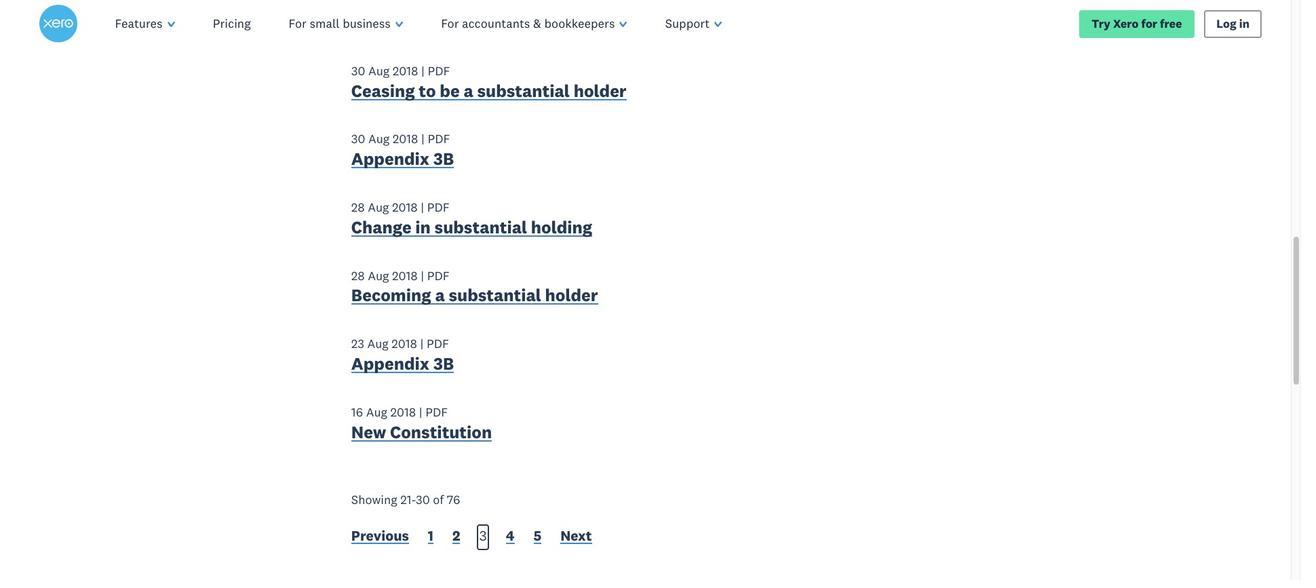 Task type: locate. For each thing, give the bounding box(es) containing it.
| inside 30 aug 2018 | pdf ceasing to be a substantial holder
[[422, 63, 425, 79]]

a
[[464, 80, 474, 102], [435, 285, 445, 306]]

2018 inside 28 aug 2018 | pdf becoming a substantial holder
[[392, 268, 418, 284]]

a right becoming
[[435, 285, 445, 306]]

2018 up ceasing
[[393, 63, 419, 79]]

1 vertical spatial 30
[[352, 131, 366, 147]]

5
[[534, 527, 542, 545]]

pdf inside 28 aug 2018 | pdf change in substantial holding
[[427, 200, 450, 215]]

pdf up be
[[428, 63, 450, 79]]

for small business button
[[270, 0, 422, 48]]

2018 inside 23 aug 2018 | pdf appendix 3b
[[392, 336, 418, 352]]

1 vertical spatial holder
[[546, 285, 598, 306]]

pdf down becoming a substantial holder link
[[427, 336, 449, 352]]

1 vertical spatial appendix 3b link
[[352, 148, 454, 173]]

change in substantial holding link
[[352, 216, 593, 241]]

for left small
[[289, 16, 307, 31]]

0 vertical spatial appendix
[[352, 12, 430, 33]]

constitution
[[390, 421, 492, 443]]

pdf inside 30 aug 2018 | pdf ceasing to be a substantial holder
[[428, 63, 450, 79]]

of
[[433, 492, 444, 507]]

log in
[[1217, 16, 1250, 31]]

0 horizontal spatial in
[[416, 216, 431, 238]]

3 3b from the top
[[434, 353, 454, 375]]

substantial inside 28 aug 2018 | pdf change in substantial holding
[[435, 216, 527, 238]]

appendix 3b link
[[352, 12, 454, 36], [352, 148, 454, 173], [352, 353, 454, 378]]

next
[[561, 527, 592, 545]]

aug inside 28 aug 2018 | pdf change in substantial holding
[[368, 200, 389, 215]]

30 left of
[[416, 492, 430, 507]]

for
[[1142, 16, 1158, 31]]

aug right 16
[[366, 405, 388, 420]]

pdf inside 28 aug 2018 | pdf becoming a substantial holder
[[427, 268, 450, 284]]

| up becoming
[[421, 268, 424, 284]]

aug inside 30 aug 2018 | pdf ceasing to be a substantial holder
[[369, 63, 390, 79]]

30 inside 30 aug 2018 | pdf ceasing to be a substantial holder
[[352, 63, 366, 79]]

2018 for 28 aug 2018 | pdf change in substantial holding
[[392, 200, 418, 215]]

30 for ceasing
[[352, 63, 366, 79]]

0 vertical spatial 28
[[352, 200, 365, 215]]

pdf up becoming a substantial holder link
[[427, 268, 450, 284]]

aug inside 23 aug 2018 | pdf appendix 3b
[[368, 336, 389, 352]]

30 inside 30 aug 2018 | pdf appendix 3b
[[352, 131, 366, 147]]

pdf down be
[[428, 131, 450, 147]]

for small business
[[289, 16, 391, 31]]

pricing link
[[194, 0, 270, 48]]

2018 up becoming
[[392, 268, 418, 284]]

|
[[422, 63, 425, 79], [422, 131, 425, 147], [421, 200, 424, 215], [421, 268, 424, 284], [421, 336, 424, 352], [419, 405, 423, 420]]

| inside 30 aug 2018 | pdf appendix 3b
[[422, 131, 425, 147]]

2018 inside 30 aug 2018 | pdf ceasing to be a substantial holder
[[393, 63, 419, 79]]

appendix
[[352, 12, 430, 33], [352, 148, 430, 170], [352, 353, 430, 375]]

28 inside 28 aug 2018 | pdf becoming a substantial holder
[[352, 268, 365, 284]]

aug inside 30 aug 2018 | pdf appendix 3b
[[369, 131, 390, 147]]

| up new constitution link
[[419, 405, 423, 420]]

3b inside 30 aug 2018 | pdf appendix 3b
[[434, 148, 454, 170]]

aug for 28 aug 2018 | pdf becoming a substantial holder
[[368, 268, 389, 284]]

a right be
[[464, 80, 474, 102]]

in
[[1240, 16, 1250, 31], [416, 216, 431, 238]]

holder
[[574, 80, 627, 102], [546, 285, 598, 306]]

holding
[[531, 216, 593, 238]]

0 vertical spatial holder
[[574, 80, 627, 102]]

1 for from the left
[[289, 16, 307, 31]]

support
[[666, 16, 710, 31]]

23 aug 2018 | pdf appendix 3b
[[352, 336, 454, 375]]

0 vertical spatial in
[[1240, 16, 1250, 31]]

1 vertical spatial appendix
[[352, 148, 430, 170]]

28 aug 2018 | pdf change in substantial holding
[[352, 200, 593, 238]]

pdf inside 23 aug 2018 | pdf appendix 3b
[[427, 336, 449, 352]]

2 vertical spatial appendix 3b link
[[352, 353, 454, 378]]

aug right 23 on the bottom of page
[[368, 336, 389, 352]]

| for 30 aug 2018 | pdf ceasing to be a substantial holder
[[422, 63, 425, 79]]

3b inside 23 aug 2018 | pdf appendix 3b
[[434, 353, 454, 375]]

| inside 28 aug 2018 | pdf becoming a substantial holder
[[421, 268, 424, 284]]

28
[[352, 200, 365, 215], [352, 268, 365, 284]]

substantial inside 30 aug 2018 | pdf ceasing to be a substantial holder
[[478, 80, 570, 102]]

1 28 from the top
[[352, 200, 365, 215]]

2 3b from the top
[[434, 148, 454, 170]]

for inside dropdown button
[[441, 16, 459, 31]]

ceasing
[[352, 80, 415, 102]]

2 appendix 3b link from the top
[[352, 148, 454, 173]]

1 horizontal spatial in
[[1240, 16, 1250, 31]]

1 horizontal spatial a
[[464, 80, 474, 102]]

2 vertical spatial 30
[[416, 492, 430, 507]]

28 inside 28 aug 2018 | pdf change in substantial holding
[[352, 200, 365, 215]]

3 appendix from the top
[[352, 353, 430, 375]]

1
[[428, 527, 434, 545]]

16 aug 2018 | pdf new constitution
[[352, 405, 492, 443]]

1 vertical spatial 28
[[352, 268, 365, 284]]

23
[[352, 336, 365, 352]]

for accountants & bookkeepers button
[[422, 0, 647, 48]]

1 vertical spatial in
[[416, 216, 431, 238]]

previous
[[352, 527, 409, 545]]

-
[[412, 492, 416, 507]]

| up to
[[422, 63, 425, 79]]

aug for 28 aug 2018 | pdf change in substantial holding
[[368, 200, 389, 215]]

for inside dropdown button
[[289, 16, 307, 31]]

0 vertical spatial 3b
[[434, 12, 454, 33]]

2 vertical spatial substantial
[[449, 285, 542, 306]]

1 horizontal spatial for
[[441, 16, 459, 31]]

28 for change
[[352, 200, 365, 215]]

pdf
[[428, 63, 450, 79], [428, 131, 450, 147], [427, 200, 450, 215], [427, 268, 450, 284], [427, 336, 449, 352], [426, 405, 448, 420]]

1 appendix from the top
[[352, 12, 430, 33]]

30
[[352, 63, 366, 79], [352, 131, 366, 147], [416, 492, 430, 507]]

aug inside 28 aug 2018 | pdf becoming a substantial holder
[[368, 268, 389, 284]]

2018 down ceasing
[[393, 131, 419, 147]]

28 up becoming
[[352, 268, 365, 284]]

aug inside the 16 aug 2018 | pdf new constitution
[[366, 405, 388, 420]]

0 vertical spatial a
[[464, 80, 474, 102]]

aug up becoming
[[368, 268, 389, 284]]

2018
[[393, 63, 419, 79], [393, 131, 419, 147], [392, 200, 418, 215], [392, 268, 418, 284], [392, 336, 418, 352], [391, 405, 416, 420]]

2 vertical spatial 3b
[[434, 353, 454, 375]]

3b up the 16 aug 2018 | pdf new constitution
[[434, 353, 454, 375]]

2 28 from the top
[[352, 268, 365, 284]]

appendix inside 23 aug 2018 | pdf appendix 3b
[[352, 353, 430, 375]]

30 up ceasing
[[352, 63, 366, 79]]

in right 'change'
[[416, 216, 431, 238]]

pdf for 30 aug 2018 | pdf ceasing to be a substantial holder
[[428, 63, 450, 79]]

in right the "log"
[[1240, 16, 1250, 31]]

3 appendix 3b link from the top
[[352, 353, 454, 378]]

| for 28 aug 2018 | pdf change in substantial holding
[[421, 200, 424, 215]]

5 button
[[534, 527, 542, 549]]

76
[[447, 492, 461, 507]]

for for for small business
[[289, 16, 307, 31]]

30 aug 2018 | pdf ceasing to be a substantial holder
[[352, 63, 627, 102]]

pdf inside 30 aug 2018 | pdf appendix 3b
[[428, 131, 450, 147]]

| inside the 16 aug 2018 | pdf new constitution
[[419, 405, 423, 420]]

pdf for 30 aug 2018 | pdf appendix 3b
[[428, 131, 450, 147]]

in inside 28 aug 2018 | pdf change in substantial holding
[[416, 216, 431, 238]]

aug
[[369, 63, 390, 79], [369, 131, 390, 147], [368, 200, 389, 215], [368, 268, 389, 284], [368, 336, 389, 352], [366, 405, 388, 420]]

2018 inside 30 aug 2018 | pdf appendix 3b
[[393, 131, 419, 147]]

30 for appendix
[[352, 131, 366, 147]]

3b left accountants
[[434, 12, 454, 33]]

for accountants & bookkeepers
[[441, 16, 615, 31]]

1 vertical spatial substantial
[[435, 216, 527, 238]]

aug up ceasing
[[369, 63, 390, 79]]

2 vertical spatial appendix
[[352, 353, 430, 375]]

3
[[480, 527, 487, 545]]

0 horizontal spatial for
[[289, 16, 307, 31]]

| up change in substantial holding link
[[421, 200, 424, 215]]

2018 for 30 aug 2018 | pdf ceasing to be a substantial holder
[[393, 63, 419, 79]]

2 for from the left
[[441, 16, 459, 31]]

for for for accountants & bookkeepers
[[441, 16, 459, 31]]

0 vertical spatial 30
[[352, 63, 366, 79]]

pdf for 28 aug 2018 | pdf becoming a substantial holder
[[427, 268, 450, 284]]

3b
[[434, 12, 454, 33], [434, 148, 454, 170], [434, 353, 454, 375]]

for
[[289, 16, 307, 31], [441, 16, 459, 31]]

xero
[[1114, 16, 1139, 31]]

2018 right 23 on the bottom of page
[[392, 336, 418, 352]]

pricing
[[213, 16, 251, 31]]

0 horizontal spatial a
[[435, 285, 445, 306]]

0 vertical spatial substantial
[[478, 80, 570, 102]]

support button
[[647, 0, 741, 48]]

0 vertical spatial appendix 3b link
[[352, 12, 454, 36]]

| inside 28 aug 2018 | pdf change in substantial holding
[[421, 200, 424, 215]]

features button
[[96, 0, 194, 48]]

log in link
[[1205, 10, 1263, 38]]

3b up 28 aug 2018 | pdf change in substantial holding
[[434, 148, 454, 170]]

| down becoming
[[421, 336, 424, 352]]

aug for 30 aug 2018 | pdf ceasing to be a substantial holder
[[369, 63, 390, 79]]

substantial
[[478, 80, 570, 102], [435, 216, 527, 238], [449, 285, 542, 306]]

bookkeepers
[[545, 16, 615, 31]]

1 vertical spatial 3b
[[434, 148, 454, 170]]

pdf up constitution
[[426, 405, 448, 420]]

for left accountants
[[441, 16, 459, 31]]

2 appendix from the top
[[352, 148, 430, 170]]

28 up 'change'
[[352, 200, 365, 215]]

pdf for 16 aug 2018 | pdf new constitution
[[426, 405, 448, 420]]

3b for 30 aug 2018 | pdf appendix 3b
[[434, 148, 454, 170]]

2018 up 'change'
[[392, 200, 418, 215]]

substantial inside 28 aug 2018 | pdf becoming a substantial holder
[[449, 285, 542, 306]]

1 vertical spatial a
[[435, 285, 445, 306]]

2018 inside the 16 aug 2018 | pdf new constitution
[[391, 405, 416, 420]]

pdf up change in substantial holding link
[[427, 200, 450, 215]]

2018 inside 28 aug 2018 | pdf change in substantial holding
[[392, 200, 418, 215]]

1 button
[[428, 527, 434, 549]]

2018 up new constitution link
[[391, 405, 416, 420]]

| down to
[[422, 131, 425, 147]]

16
[[352, 405, 363, 420]]

appendix 3b link for 23 aug 2018 | pdf appendix 3b
[[352, 353, 454, 378]]

showing 21 - 30 of 76
[[352, 492, 461, 507]]

becoming
[[352, 285, 432, 306]]

pdf inside the 16 aug 2018 | pdf new constitution
[[426, 405, 448, 420]]

aug up 'change'
[[368, 200, 389, 215]]

aug down ceasing
[[369, 131, 390, 147]]

30 down ceasing
[[352, 131, 366, 147]]

appendix inside 30 aug 2018 | pdf appendix 3b
[[352, 148, 430, 170]]

| inside 23 aug 2018 | pdf appendix 3b
[[421, 336, 424, 352]]



Task type: describe. For each thing, give the bounding box(es) containing it.
2 button
[[453, 527, 461, 549]]

| for 23 aug 2018 | pdf appendix 3b
[[421, 336, 424, 352]]

pdf for 28 aug 2018 | pdf change in substantial holding
[[427, 200, 450, 215]]

| for 16 aug 2018 | pdf new constitution
[[419, 405, 423, 420]]

holder inside 30 aug 2018 | pdf ceasing to be a substantial holder
[[574, 80, 627, 102]]

a inside 28 aug 2018 | pdf becoming a substantial holder
[[435, 285, 445, 306]]

try
[[1092, 16, 1111, 31]]

substantial for holder
[[449, 285, 542, 306]]

2
[[453, 527, 461, 545]]

2018 for 28 aug 2018 | pdf becoming a substantial holder
[[392, 268, 418, 284]]

2018 for 30 aug 2018 | pdf appendix 3b
[[393, 131, 419, 147]]

pdf for 23 aug 2018 | pdf appendix 3b
[[427, 336, 449, 352]]

substantial for holding
[[435, 216, 527, 238]]

aug for 23 aug 2018 | pdf appendix 3b
[[368, 336, 389, 352]]

ceasing to be a substantial holder link
[[352, 80, 627, 105]]

2018 for 23 aug 2018 | pdf appendix 3b
[[392, 336, 418, 352]]

appendix for 23 aug 2018 | pdf appendix 3b
[[352, 353, 430, 375]]

1 appendix 3b link from the top
[[352, 12, 454, 36]]

free
[[1161, 16, 1183, 31]]

3 button
[[480, 527, 487, 549]]

to
[[419, 80, 436, 102]]

appendix for 30 aug 2018 | pdf appendix 3b
[[352, 148, 430, 170]]

next button
[[561, 527, 592, 549]]

28 aug 2018 | pdf becoming a substantial holder
[[352, 268, 598, 306]]

xero homepage image
[[39, 5, 77, 43]]

2018 for 16 aug 2018 | pdf new constitution
[[391, 405, 416, 420]]

business
[[343, 16, 391, 31]]

30 aug 2018 | pdf appendix 3b
[[352, 131, 454, 170]]

holder inside 28 aug 2018 | pdf becoming a substantial holder
[[546, 285, 598, 306]]

new
[[352, 421, 386, 443]]

aug for 30 aug 2018 | pdf appendix 3b
[[369, 131, 390, 147]]

4
[[506, 527, 515, 545]]

| for 30 aug 2018 | pdf appendix 3b
[[422, 131, 425, 147]]

&
[[534, 16, 542, 31]]

showing
[[352, 492, 398, 507]]

small
[[310, 16, 340, 31]]

previous button
[[352, 527, 409, 549]]

be
[[440, 80, 460, 102]]

try xero for free link
[[1080, 10, 1195, 38]]

| for 28 aug 2018 | pdf becoming a substantial holder
[[421, 268, 424, 284]]

try xero for free
[[1092, 16, 1183, 31]]

appendix 3b link for 30 aug 2018 | pdf appendix 3b
[[352, 148, 454, 173]]

becoming a substantial holder link
[[352, 285, 598, 310]]

4 button
[[506, 527, 515, 549]]

21
[[401, 492, 412, 507]]

a inside 30 aug 2018 | pdf ceasing to be a substantial holder
[[464, 80, 474, 102]]

3b for 23 aug 2018 | pdf appendix 3b
[[434, 353, 454, 375]]

log
[[1217, 16, 1237, 31]]

accountants
[[462, 16, 530, 31]]

28 for becoming
[[352, 268, 365, 284]]

change
[[352, 216, 412, 238]]

new constitution link
[[352, 421, 492, 446]]

1 3b from the top
[[434, 12, 454, 33]]

features
[[115, 16, 163, 31]]

appendix 3b
[[352, 12, 454, 33]]

aug for 16 aug 2018 | pdf new constitution
[[366, 405, 388, 420]]



Task type: vqa. For each thing, say whether or not it's contained in the screenshot.


